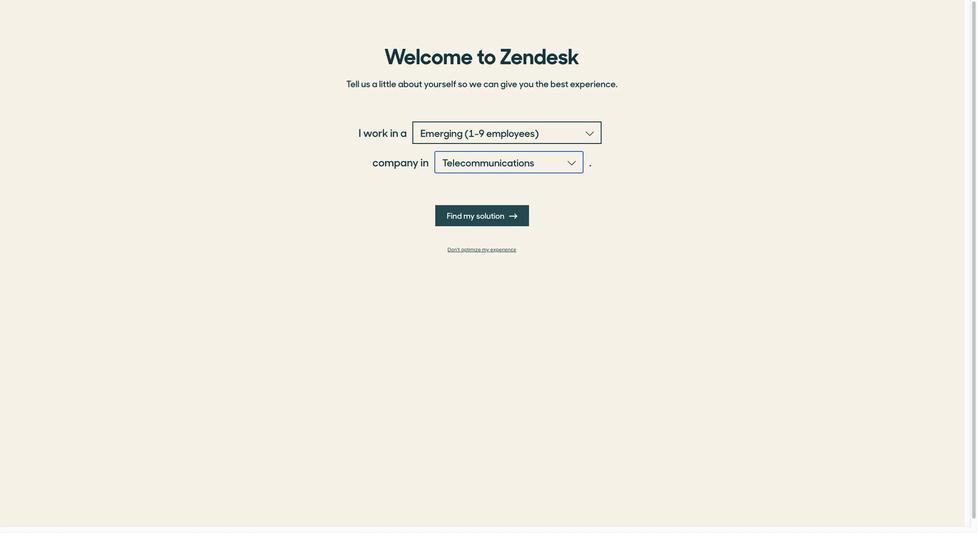 Task type: vqa. For each thing, say whether or not it's contained in the screenshot.
bottom in
yes



Task type: locate. For each thing, give the bounding box(es) containing it.
you
[[519, 77, 534, 90]]

1 horizontal spatial a
[[401, 125, 407, 140]]

my right optimize
[[482, 247, 489, 253]]

find     my solution button
[[435, 205, 529, 226]]

a right the work
[[401, 125, 407, 140]]

tell us a little about yourself so we can give you the best experience.
[[347, 77, 618, 90]]

company
[[373, 155, 419, 170]]

my
[[464, 210, 475, 221], [482, 247, 489, 253]]

us
[[361, 77, 370, 90]]

in
[[390, 125, 399, 140], [421, 155, 429, 170]]

1 horizontal spatial in
[[421, 155, 429, 170]]

0 horizontal spatial a
[[372, 77, 378, 90]]

can
[[484, 77, 499, 90]]

my right find
[[464, 210, 475, 221]]

about
[[398, 77, 422, 90]]

0 vertical spatial a
[[372, 77, 378, 90]]

0 vertical spatial my
[[464, 210, 475, 221]]

to
[[477, 39, 496, 70]]

in right the work
[[390, 125, 399, 140]]

experience
[[491, 247, 517, 253]]

little
[[379, 77, 397, 90]]

don't
[[448, 247, 460, 253]]

in right company
[[421, 155, 429, 170]]

experience.
[[570, 77, 618, 90]]

so
[[458, 77, 468, 90]]

a
[[372, 77, 378, 90], [401, 125, 407, 140]]

don't optimize my experience
[[448, 247, 517, 253]]

1 horizontal spatial my
[[482, 247, 489, 253]]

work
[[363, 125, 388, 140]]

0 horizontal spatial my
[[464, 210, 475, 221]]

optimize
[[461, 247, 481, 253]]

a right us
[[372, 77, 378, 90]]

1 vertical spatial my
[[482, 247, 489, 253]]

0 horizontal spatial in
[[390, 125, 399, 140]]



Task type: describe. For each thing, give the bounding box(es) containing it.
solution
[[476, 210, 505, 221]]

yourself
[[424, 77, 457, 90]]

1 vertical spatial a
[[401, 125, 407, 140]]

.
[[590, 155, 592, 170]]

arrow right image
[[510, 212, 518, 220]]

find
[[447, 210, 462, 221]]

the
[[536, 77, 549, 90]]

give
[[501, 77, 518, 90]]

1 vertical spatial in
[[421, 155, 429, 170]]

i work in a
[[359, 125, 407, 140]]

i
[[359, 125, 361, 140]]

welcome to zendesk
[[385, 39, 580, 70]]

best
[[551, 77, 569, 90]]

zendesk
[[500, 39, 580, 70]]

company in
[[373, 155, 429, 170]]

we
[[469, 77, 482, 90]]

0 vertical spatial in
[[390, 125, 399, 140]]

tell
[[347, 77, 360, 90]]

don't optimize my experience link
[[341, 247, 623, 253]]

find     my solution
[[447, 210, 506, 221]]

my inside find     my solution button
[[464, 210, 475, 221]]

welcome
[[385, 39, 473, 70]]



